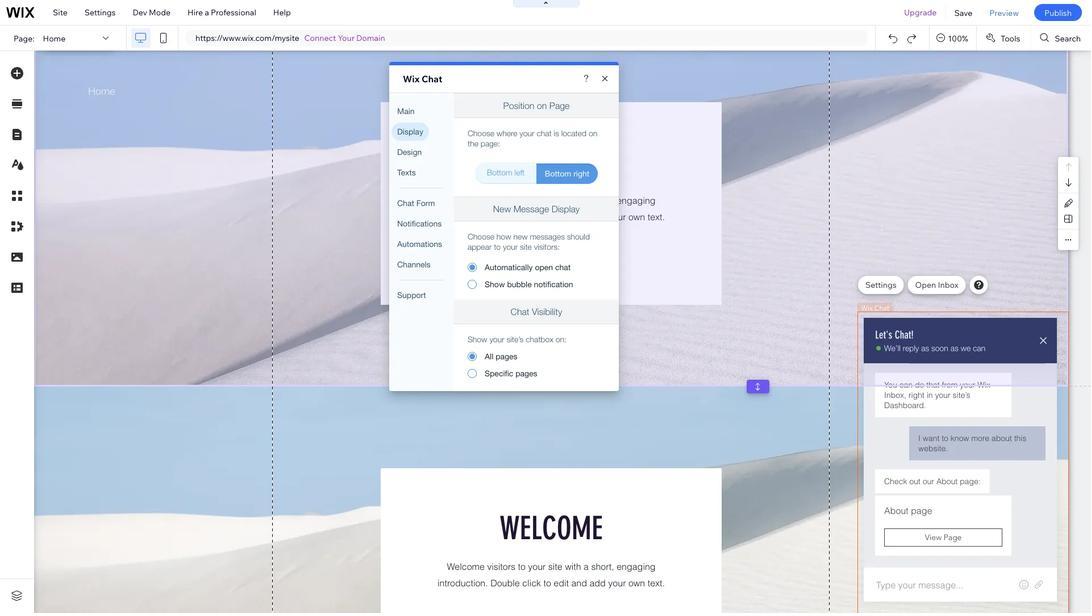 Task type: describe. For each thing, give the bounding box(es) containing it.
tools
[[1001, 33, 1020, 43]]

wix chat
[[403, 73, 442, 85]]

save button
[[946, 0, 981, 25]]

https://www.wix.com/mysite connect your domain
[[196, 33, 385, 43]]

wix
[[403, 73, 420, 85]]

professional
[[211, 7, 256, 17]]

connect
[[304, 33, 336, 43]]

help
[[273, 7, 291, 17]]

tools button
[[977, 26, 1031, 51]]

100% button
[[930, 26, 976, 51]]

0 horizontal spatial settings
[[85, 7, 116, 17]]

preview
[[990, 8, 1019, 17]]

a
[[205, 7, 209, 17]]

search button
[[1031, 26, 1091, 51]]



Task type: locate. For each thing, give the bounding box(es) containing it.
publish button
[[1034, 4, 1082, 21]]

dev mode
[[133, 7, 171, 17]]

mode
[[149, 7, 171, 17]]

dev
[[133, 7, 147, 17]]

hire a professional
[[188, 7, 256, 17]]

settings
[[85, 7, 116, 17], [866, 280, 897, 290]]

1 horizontal spatial settings
[[866, 280, 897, 290]]

0 vertical spatial settings
[[85, 7, 116, 17]]

site
[[53, 7, 68, 17]]

settings left the dev
[[85, 7, 116, 17]]

inbox
[[938, 280, 958, 290]]

hire
[[188, 7, 203, 17]]

1 vertical spatial settings
[[866, 280, 897, 290]]

search
[[1055, 33, 1081, 43]]

save
[[954, 8, 973, 17]]

settings left open
[[866, 280, 897, 290]]

domain
[[356, 33, 385, 43]]

100%
[[948, 33, 968, 43]]

your
[[338, 33, 355, 43]]

https://www.wix.com/mysite
[[196, 33, 299, 43]]

publish
[[1045, 8, 1072, 17]]

upgrade
[[904, 7, 937, 17]]

open
[[915, 280, 936, 290]]

open inbox
[[915, 280, 958, 290]]

preview button
[[981, 0, 1027, 25]]

home
[[43, 33, 66, 43]]

chat
[[422, 73, 442, 85]]



